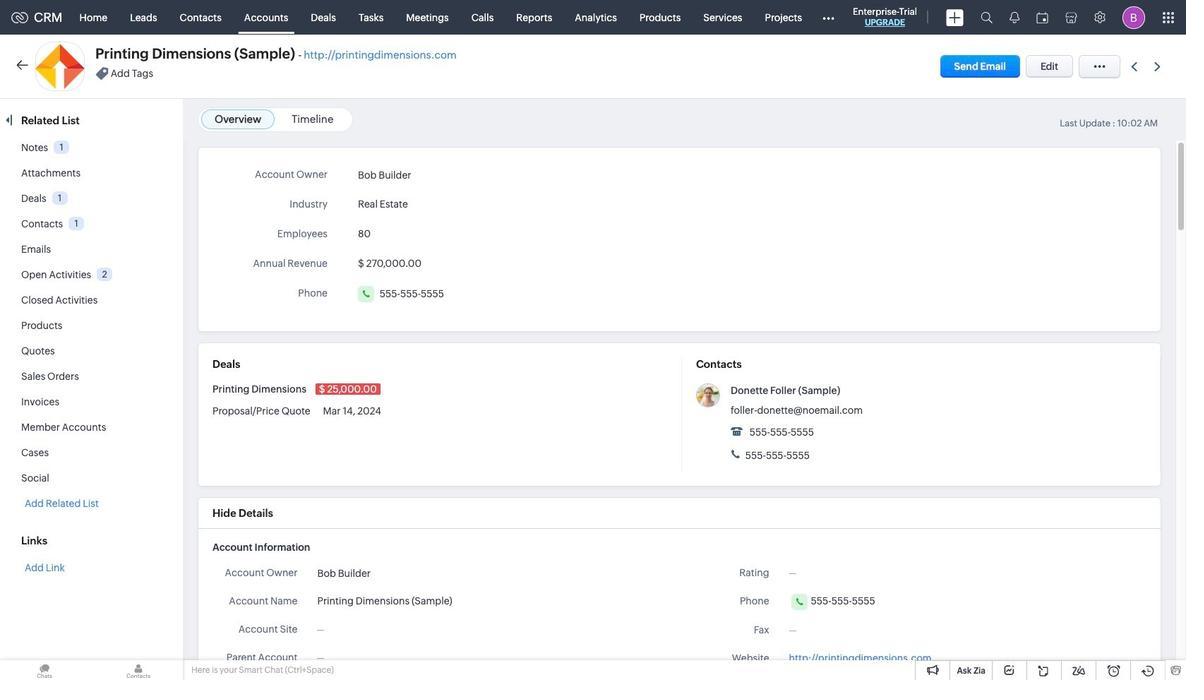 Task type: vqa. For each thing, say whether or not it's contained in the screenshot.
the Next Record icon
yes



Task type: describe. For each thing, give the bounding box(es) containing it.
profile image
[[1123, 6, 1146, 29]]

chats image
[[0, 661, 89, 680]]

signals image
[[1010, 11, 1020, 23]]

search element
[[973, 0, 1002, 35]]

signals element
[[1002, 0, 1029, 35]]

previous record image
[[1132, 62, 1138, 71]]

create menu element
[[938, 0, 973, 34]]

Other Modules field
[[814, 6, 844, 29]]



Task type: locate. For each thing, give the bounding box(es) containing it.
search image
[[981, 11, 993, 23]]

create menu image
[[947, 9, 964, 26]]

next record image
[[1155, 62, 1164, 71]]

logo image
[[11, 12, 28, 23]]

calendar image
[[1037, 12, 1049, 23]]

contacts image
[[94, 661, 183, 680]]

profile element
[[1115, 0, 1154, 34]]



